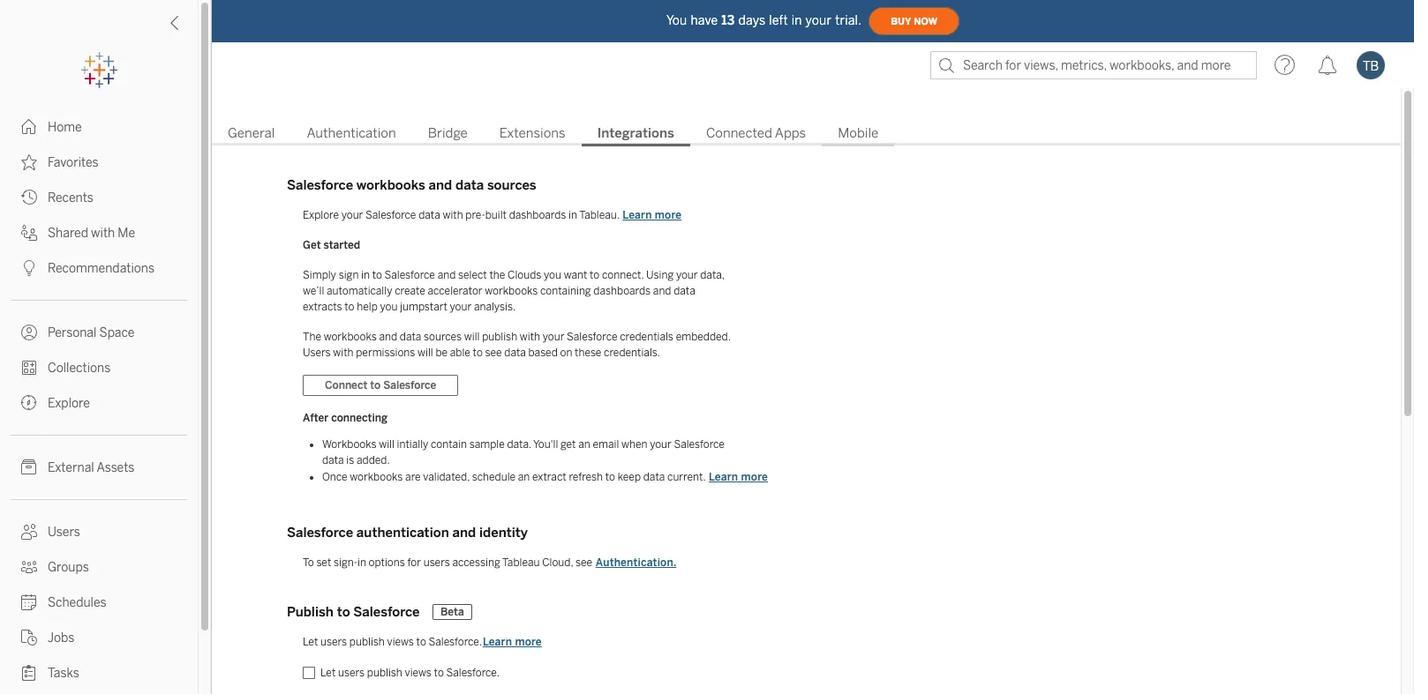 Task type: locate. For each thing, give the bounding box(es) containing it.
salesforce down permissions
[[383, 380, 436, 392]]

0 vertical spatial an
[[578, 439, 590, 451]]

will inside workbooks will intially contain sample data. you'll get an email when your salesforce data is added. once workbooks are validated, schedule an extract refresh to keep data current. learn more
[[379, 439, 395, 451]]

tasks link
[[0, 656, 198, 691]]

1 horizontal spatial let
[[320, 667, 336, 680]]

to right able
[[473, 347, 483, 359]]

explore inside main navigation. press the up and down arrow keys to access links. element
[[48, 396, 90, 411]]

by text only_f5he34f image inside home link
[[21, 119, 37, 135]]

by text only_f5he34f image left home
[[21, 119, 37, 135]]

by text only_f5he34f image left recommendations
[[21, 260, 37, 276]]

your down 'accelerator'
[[450, 301, 472, 313]]

salesforce up set
[[287, 525, 353, 541]]

1 horizontal spatial more
[[655, 209, 682, 222]]

3 by text only_f5he34f image from the top
[[21, 360, 37, 376]]

0 vertical spatial you
[[544, 269, 562, 282]]

by text only_f5he34f image inside groups link
[[21, 560, 37, 576]]

3 by text only_f5he34f image from the top
[[21, 260, 37, 276]]

see inside the workbooks and data sources will publish with your salesforce credentials embedded. users with permissions will be able to see data based on these credentials.
[[485, 347, 502, 359]]

favorites
[[48, 155, 99, 170]]

by text only_f5he34f image
[[21, 190, 37, 206], [21, 225, 37, 241], [21, 360, 37, 376], [21, 396, 37, 411], [21, 460, 37, 476], [21, 524, 37, 540], [21, 560, 37, 576], [21, 595, 37, 611], [21, 630, 37, 646]]

by text only_f5he34f image for shared with me
[[21, 225, 37, 241]]

2 vertical spatial will
[[379, 439, 395, 451]]

connected
[[706, 125, 772, 141]]

data up permissions
[[400, 331, 421, 343]]

see
[[485, 347, 502, 359], [576, 557, 592, 569]]

salesforce.
[[429, 637, 482, 649], [446, 667, 500, 680]]

users for let users publish views to salesforce. learn more
[[320, 637, 347, 649]]

4 by text only_f5he34f image from the top
[[21, 325, 37, 341]]

2 horizontal spatial learn
[[709, 471, 738, 484]]

explore down "collections"
[[48, 396, 90, 411]]

to inside the workbooks and data sources will publish with your salesforce credentials embedded. users with permissions will be able to see data based on these credentials.
[[473, 347, 483, 359]]

views up let users publish views to salesforce.
[[387, 637, 414, 649]]

data up pre-
[[456, 177, 484, 193]]

jumpstart
[[400, 301, 448, 313]]

salesforce inside simply sign in to salesforce and select the clouds you want to connect. using your data, we'll automatically create accelerator workbooks containing dashboards and data extracts to help you jumpstart your analysis.
[[385, 269, 435, 282]]

more right current.
[[741, 471, 768, 484]]

0 vertical spatial let
[[303, 637, 318, 649]]

and
[[429, 177, 452, 193], [438, 269, 456, 282], [653, 285, 671, 298], [379, 331, 397, 343], [452, 525, 476, 541]]

0 vertical spatial sources
[[487, 177, 536, 193]]

2 horizontal spatial more
[[741, 471, 768, 484]]

navigation
[[212, 120, 1401, 147]]

to
[[372, 269, 382, 282], [590, 269, 600, 282], [345, 301, 355, 313], [473, 347, 483, 359], [370, 380, 381, 392], [605, 471, 615, 484], [337, 605, 350, 621], [416, 637, 426, 649], [434, 667, 444, 680]]

by text only_f5he34f image inside schedules link
[[21, 595, 37, 611]]

main content
[[212, 88, 1401, 695]]

by text only_f5he34f image left personal
[[21, 325, 37, 341]]

explore
[[303, 209, 339, 222], [48, 396, 90, 411]]

publish for let users publish views to salesforce. learn more
[[349, 637, 385, 649]]

sources inside the workbooks and data sources will publish with your salesforce credentials embedded. users with permissions will be able to see data based on these credentials.
[[424, 331, 462, 343]]

get
[[303, 239, 321, 252]]

keep
[[618, 471, 641, 484]]

external
[[48, 461, 94, 476]]

you
[[667, 13, 687, 28]]

users inside main navigation. press the up and down arrow keys to access links. element
[[48, 525, 80, 540]]

data down using
[[674, 285, 696, 298]]

authentication.
[[596, 557, 677, 569]]

to left keep
[[605, 471, 615, 484]]

workbooks
[[357, 177, 425, 193], [485, 285, 538, 298], [324, 331, 377, 343], [350, 471, 403, 484]]

see right able
[[485, 347, 502, 359]]

0 vertical spatial views
[[387, 637, 414, 649]]

users inside the workbooks and data sources will publish with your salesforce credentials embedded. users with permissions will be able to see data based on these credentials.
[[303, 347, 331, 359]]

salesforce up these
[[567, 331, 618, 343]]

publish down publish to salesforce
[[349, 637, 385, 649]]

simply sign in to salesforce and select the clouds you want to connect. using your data, we'll automatically create accelerator workbooks containing dashboards and data extracts to help you jumpstart your analysis.
[[303, 269, 725, 313]]

data
[[456, 177, 484, 193], [419, 209, 440, 222], [674, 285, 696, 298], [400, 331, 421, 343], [504, 347, 526, 359], [322, 455, 344, 467], [643, 471, 665, 484]]

publish
[[287, 605, 334, 621]]

learn right current.
[[709, 471, 738, 484]]

0 horizontal spatial see
[[485, 347, 502, 359]]

an left extract
[[518, 471, 530, 484]]

are
[[405, 471, 421, 484]]

publish down analysis.
[[482, 331, 518, 343]]

in left tableau.
[[569, 209, 577, 222]]

salesforce up create
[[385, 269, 435, 282]]

by text only_f5he34f image for collections
[[21, 360, 37, 376]]

recents
[[48, 191, 93, 206]]

salesforce down salesforce workbooks and data sources
[[366, 209, 416, 222]]

1 horizontal spatial an
[[578, 439, 590, 451]]

publish down let users publish views to salesforce. learn more on the left of page
[[367, 667, 402, 680]]

with inside main navigation. press the up and down arrow keys to access links. element
[[91, 226, 115, 241]]

learn down 'to set sign-in options for users accessing tableau cloud, see authentication.'
[[483, 637, 512, 649]]

explore your salesforce data with pre-built dashboards in tableau. learn more
[[303, 209, 682, 222]]

the workbooks and data sources will publish with your salesforce credentials embedded. users with permissions will be able to see data based on these credentials.
[[303, 331, 731, 359]]

days
[[739, 13, 766, 28]]

dashboards right built
[[509, 209, 566, 222]]

see right cloud,
[[576, 557, 592, 569]]

your left trial.
[[806, 13, 832, 28]]

0 vertical spatial will
[[464, 331, 480, 343]]

explore up get
[[303, 209, 339, 222]]

tableau.
[[579, 209, 619, 222]]

able
[[450, 347, 470, 359]]

learn more link right tableau.
[[622, 208, 683, 222]]

1 horizontal spatial users
[[303, 347, 331, 359]]

buy
[[891, 15, 911, 27]]

groups
[[48, 561, 89, 576]]

by text only_f5he34f image inside explore link
[[21, 396, 37, 411]]

will up added.
[[379, 439, 395, 451]]

learn more link right current.
[[708, 469, 769, 486]]

1 vertical spatial learn
[[709, 471, 738, 484]]

accelerator
[[428, 285, 483, 298]]

salesforce inside workbooks will intially contain sample data. you'll get an email when your salesforce data is added. once workbooks are validated, schedule an extract refresh to keep data current. learn more
[[674, 439, 725, 451]]

salesforce up current.
[[674, 439, 725, 451]]

0 vertical spatial users
[[303, 347, 331, 359]]

by text only_f5he34f image inside shared with me link
[[21, 225, 37, 241]]

dashboards inside simply sign in to salesforce and select the clouds you want to connect. using your data, we'll automatically create accelerator workbooks containing dashboards and data extracts to help you jumpstart your analysis.
[[594, 285, 651, 298]]

0 vertical spatial see
[[485, 347, 502, 359]]

connected apps
[[706, 125, 806, 141]]

2 vertical spatial learn
[[483, 637, 512, 649]]

with up based
[[520, 331, 540, 343]]

workbooks down "clouds"
[[485, 285, 538, 298]]

let for let users publish views to salesforce.
[[320, 667, 336, 680]]

0 horizontal spatial more
[[515, 637, 542, 649]]

more down tableau at the left of the page
[[515, 637, 542, 649]]

users up groups
[[48, 525, 80, 540]]

by text only_f5he34f image inside personal space link
[[21, 325, 37, 341]]

once
[[322, 471, 347, 484]]

1 vertical spatial dashboards
[[594, 285, 651, 298]]

explore inside main content
[[303, 209, 339, 222]]

0 vertical spatial dashboards
[[509, 209, 566, 222]]

by text only_f5he34f image inside external assets link
[[21, 460, 37, 476]]

you up containing
[[544, 269, 562, 282]]

1 vertical spatial salesforce.
[[446, 667, 500, 680]]

by text only_f5he34f image for external assets
[[21, 460, 37, 476]]

groups link
[[0, 550, 198, 585]]

connect
[[325, 380, 368, 392]]

you right help
[[380, 301, 398, 313]]

with left me
[[91, 226, 115, 241]]

main content containing general
[[212, 88, 1401, 695]]

by text only_f5he34f image inside collections link
[[21, 360, 37, 376]]

1 horizontal spatial explore
[[303, 209, 339, 222]]

by text only_f5he34f image inside jobs link
[[21, 630, 37, 646]]

to right want
[[590, 269, 600, 282]]

views down let users publish views to salesforce. learn more on the left of page
[[405, 667, 432, 680]]

and up accessing
[[452, 525, 476, 541]]

0 horizontal spatial users
[[48, 525, 80, 540]]

1 horizontal spatial learn
[[623, 209, 652, 222]]

2 by text only_f5he34f image from the top
[[21, 225, 37, 241]]

learn more link for salesforce workbooks and data sources
[[622, 208, 683, 222]]

learn
[[623, 209, 652, 222], [709, 471, 738, 484], [483, 637, 512, 649]]

current.
[[667, 471, 706, 484]]

0 vertical spatial more
[[655, 209, 682, 222]]

2 vertical spatial more
[[515, 637, 542, 649]]

salesforce
[[287, 177, 353, 193], [366, 209, 416, 222], [385, 269, 435, 282], [567, 331, 618, 343], [383, 380, 436, 392], [674, 439, 725, 451], [287, 525, 353, 541], [353, 605, 420, 621]]

workbooks down help
[[324, 331, 377, 343]]

views for let users publish views to salesforce.
[[405, 667, 432, 680]]

1 vertical spatial publish
[[349, 637, 385, 649]]

accessing
[[452, 557, 500, 569]]

0 horizontal spatial will
[[379, 439, 395, 451]]

extensions
[[500, 125, 566, 141]]

have
[[691, 13, 718, 28]]

0 vertical spatial explore
[[303, 209, 339, 222]]

cloud,
[[542, 557, 573, 569]]

0 horizontal spatial explore
[[48, 396, 90, 411]]

extracts
[[303, 301, 342, 313]]

and up permissions
[[379, 331, 397, 343]]

1 vertical spatial users
[[320, 637, 347, 649]]

navigation containing general
[[212, 120, 1401, 147]]

salesforce. down let users publish views to salesforce. learn more on the left of page
[[446, 667, 500, 680]]

workbooks will intially contain sample data. you'll get an email when your salesforce data is added. once workbooks are validated, schedule an extract refresh to keep data current. learn more
[[322, 439, 768, 484]]

by text only_f5he34f image for schedules
[[21, 595, 37, 611]]

by text only_f5he34f image inside the favorites link
[[21, 155, 37, 170]]

dashboards down connect.
[[594, 285, 651, 298]]

0 vertical spatial publish
[[482, 331, 518, 343]]

set
[[316, 557, 331, 569]]

your up based
[[543, 331, 565, 343]]

2 vertical spatial publish
[[367, 667, 402, 680]]

2 vertical spatial learn more link
[[482, 636, 543, 650]]

home link
[[0, 109, 198, 145]]

users
[[423, 557, 450, 569], [320, 637, 347, 649], [338, 667, 365, 680]]

1 vertical spatial views
[[405, 667, 432, 680]]

your
[[806, 13, 832, 28], [341, 209, 363, 222], [676, 269, 698, 282], [450, 301, 472, 313], [543, 331, 565, 343], [650, 439, 672, 451]]

1 vertical spatial more
[[741, 471, 768, 484]]

9 by text only_f5he34f image from the top
[[21, 630, 37, 646]]

by text only_f5he34f image inside recommendations link
[[21, 260, 37, 276]]

and inside the workbooks and data sources will publish with your salesforce credentials embedded. users with permissions will be able to see data based on these credentials.
[[379, 331, 397, 343]]

let
[[303, 637, 318, 649], [320, 667, 336, 680]]

and for salesforce authentication and identity
[[452, 525, 476, 541]]

by text only_f5he34f image inside users link
[[21, 524, 37, 540]]

by text only_f5he34f image left "favorites"
[[21, 155, 37, 170]]

0 horizontal spatial let
[[303, 637, 318, 649]]

get started
[[303, 239, 360, 252]]

an right get
[[578, 439, 590, 451]]

publish
[[482, 331, 518, 343], [349, 637, 385, 649], [367, 667, 402, 680]]

data up the once
[[322, 455, 344, 467]]

1 horizontal spatial dashboards
[[594, 285, 651, 298]]

to down let users publish views to salesforce. learn more on the left of page
[[434, 667, 444, 680]]

0 horizontal spatial you
[[380, 301, 398, 313]]

2 vertical spatial users
[[338, 667, 365, 680]]

1 vertical spatial see
[[576, 557, 592, 569]]

simply
[[303, 269, 336, 282]]

connect.
[[602, 269, 644, 282]]

in inside simply sign in to salesforce and select the clouds you want to connect. using your data, we'll automatically create accelerator workbooks containing dashboards and data extracts to help you jumpstart your analysis.
[[361, 269, 370, 282]]

and down bridge
[[429, 177, 452, 193]]

when
[[622, 439, 648, 451]]

5 by text only_f5he34f image from the top
[[21, 666, 37, 682]]

and up 'accelerator'
[[438, 269, 456, 282]]

2 horizontal spatial learn more link
[[708, 469, 769, 486]]

2 by text only_f5he34f image from the top
[[21, 155, 37, 170]]

1 vertical spatial an
[[518, 471, 530, 484]]

select
[[458, 269, 487, 282]]

by text only_f5he34f image inside 'tasks' link
[[21, 666, 37, 682]]

1 vertical spatial explore
[[48, 396, 90, 411]]

to up let users publish views to salesforce.
[[416, 637, 426, 649]]

let users publish views to salesforce.
[[320, 667, 500, 680]]

0 horizontal spatial learn more link
[[482, 636, 543, 650]]

to right connect at the left bottom of the page
[[370, 380, 381, 392]]

recommendations link
[[0, 251, 198, 286]]

sources for the workbooks and data sources will publish with your salesforce credentials embedded. users with permissions will be able to see data based on these credentials.
[[424, 331, 462, 343]]

connecting
[[331, 412, 388, 425]]

you
[[544, 269, 562, 282], [380, 301, 398, 313]]

5 by text only_f5he34f image from the top
[[21, 460, 37, 476]]

explore for explore
[[48, 396, 90, 411]]

an
[[578, 439, 590, 451], [518, 471, 530, 484]]

1 vertical spatial you
[[380, 301, 398, 313]]

explore for explore your salesforce data with pre-built dashboards in tableau. learn more
[[303, 209, 339, 222]]

and for salesforce workbooks and data sources
[[429, 177, 452, 193]]

validated,
[[423, 471, 470, 484]]

more up using
[[655, 209, 682, 222]]

publish to salesforce
[[287, 605, 420, 621]]

0 vertical spatial learn
[[623, 209, 652, 222]]

by text only_f5he34f image for recommendations
[[21, 260, 37, 276]]

me
[[118, 226, 135, 241]]

1 vertical spatial let
[[320, 667, 336, 680]]

salesforce. down beta
[[429, 637, 482, 649]]

1 by text only_f5he34f image from the top
[[21, 119, 37, 135]]

1 by text only_f5he34f image from the top
[[21, 190, 37, 206]]

1 horizontal spatial learn more link
[[622, 208, 683, 222]]

workbooks inside the workbooks and data sources will publish with your salesforce credentials embedded. users with permissions will be able to see data based on these credentials.
[[324, 331, 377, 343]]

schedule
[[472, 471, 516, 484]]

0 vertical spatial salesforce.
[[429, 637, 482, 649]]

by text only_f5he34f image
[[21, 119, 37, 135], [21, 155, 37, 170], [21, 260, 37, 276], [21, 325, 37, 341], [21, 666, 37, 682]]

0 horizontal spatial sources
[[424, 331, 462, 343]]

workbooks inside workbooks will intially contain sample data. you'll get an email when your salesforce data is added. once workbooks are validated, schedule an extract refresh to keep data current. learn more
[[350, 471, 403, 484]]

learn more link down tableau at the left of the page
[[482, 636, 543, 650]]

automatically
[[327, 285, 392, 298]]

and for the workbooks and data sources will publish with your salesforce credentials embedded. users with permissions will be able to see data based on these credentials.
[[379, 331, 397, 343]]

1 horizontal spatial sources
[[487, 177, 536, 193]]

1 vertical spatial users
[[48, 525, 80, 540]]

want
[[564, 269, 587, 282]]

sample
[[469, 439, 505, 451]]

is
[[346, 455, 354, 467]]

sources up be
[[424, 331, 462, 343]]

learn right tableau.
[[623, 209, 652, 222]]

started
[[324, 239, 360, 252]]

will up able
[[464, 331, 480, 343]]

by text only_f5he34f image for explore
[[21, 396, 37, 411]]

7 by text only_f5he34f image from the top
[[21, 560, 37, 576]]

these
[[575, 347, 602, 359]]

8 by text only_f5he34f image from the top
[[21, 595, 37, 611]]

by text only_f5he34f image inside recents link
[[21, 190, 37, 206]]

by text only_f5he34f image left tasks
[[21, 666, 37, 682]]

identity
[[479, 525, 528, 541]]

1 horizontal spatial will
[[418, 347, 433, 359]]

your right when
[[650, 439, 672, 451]]

users down the
[[303, 347, 331, 359]]

4 by text only_f5he34f image from the top
[[21, 396, 37, 411]]

authentication
[[357, 525, 449, 541]]

will left be
[[418, 347, 433, 359]]

6 by text only_f5he34f image from the top
[[21, 524, 37, 540]]

workbooks down added.
[[350, 471, 403, 484]]

let users publish views to salesforce. learn more
[[303, 637, 542, 649]]

in right sign
[[361, 269, 370, 282]]

sources up built
[[487, 177, 536, 193]]

with left pre-
[[443, 209, 463, 222]]

0 vertical spatial learn more link
[[622, 208, 683, 222]]

1 vertical spatial sources
[[424, 331, 462, 343]]



Task type: vqa. For each thing, say whether or not it's contained in the screenshot.
Connect
yes



Task type: describe. For each thing, give the bounding box(es) containing it.
by text only_f5he34f image for home
[[21, 119, 37, 135]]

in right left
[[792, 13, 802, 28]]

0 horizontal spatial an
[[518, 471, 530, 484]]

by text only_f5he34f image for users
[[21, 524, 37, 540]]

by text only_f5he34f image for recents
[[21, 190, 37, 206]]

assets
[[97, 461, 134, 476]]

and down using
[[653, 285, 671, 298]]

users link
[[0, 515, 198, 550]]

to set sign-in options for users accessing tableau cloud, see authentication.
[[303, 557, 677, 569]]

1 vertical spatial learn more link
[[708, 469, 769, 486]]

based
[[528, 347, 558, 359]]

learn more link for publish to salesforce
[[482, 636, 543, 650]]

apps
[[775, 125, 806, 141]]

let for let users publish views to salesforce. learn more
[[303, 637, 318, 649]]

main navigation. press the up and down arrow keys to access links. element
[[0, 109, 198, 695]]

by text only_f5he34f image for groups
[[21, 560, 37, 576]]

to inside workbooks will intially contain sample data. you'll get an email when your salesforce data is added. once workbooks are validated, schedule an extract refresh to keep data current. learn more
[[605, 471, 615, 484]]

embedded.
[[676, 331, 731, 343]]

0 horizontal spatial dashboards
[[509, 209, 566, 222]]

data right keep
[[643, 471, 665, 484]]

beta
[[441, 607, 464, 619]]

now
[[914, 15, 938, 27]]

13
[[722, 13, 735, 28]]

navigation panel element
[[0, 53, 198, 695]]

jobs link
[[0, 621, 198, 656]]

pre-
[[466, 209, 485, 222]]

to left help
[[345, 301, 355, 313]]

by text only_f5he34f image for jobs
[[21, 630, 37, 646]]

workbooks
[[322, 439, 377, 451]]

help
[[357, 301, 378, 313]]

buy now
[[891, 15, 938, 27]]

in left options
[[358, 557, 366, 569]]

0 horizontal spatial learn
[[483, 637, 512, 649]]

by text only_f5he34f image for favorites
[[21, 155, 37, 170]]

2 horizontal spatial will
[[464, 331, 480, 343]]

be
[[436, 347, 448, 359]]

authentication. link
[[595, 556, 678, 570]]

views for let users publish views to salesforce. learn more
[[387, 637, 414, 649]]

the
[[303, 331, 321, 343]]

shared with me
[[48, 226, 135, 241]]

salesforce. for let users publish views to salesforce. learn more
[[429, 637, 482, 649]]

external assets
[[48, 461, 134, 476]]

tasks
[[48, 667, 79, 682]]

external assets link
[[0, 450, 198, 486]]

email
[[593, 439, 619, 451]]

bridge
[[428, 125, 468, 141]]

salesforce. for let users publish views to salesforce.
[[446, 667, 500, 680]]

added.
[[357, 455, 390, 467]]

after connecting
[[303, 412, 388, 425]]

the
[[489, 269, 505, 282]]

tableau
[[502, 557, 540, 569]]

data,
[[700, 269, 725, 282]]

explore link
[[0, 386, 198, 421]]

personal space
[[48, 326, 135, 341]]

users for let users publish views to salesforce.
[[338, 667, 365, 680]]

more inside workbooks will intially contain sample data. you'll get an email when your salesforce data is added. once workbooks are validated, schedule an extract refresh to keep data current. learn more
[[741, 471, 768, 484]]

favorites link
[[0, 145, 198, 180]]

permissions
[[356, 347, 415, 359]]

space
[[99, 326, 135, 341]]

schedules link
[[0, 585, 198, 621]]

salesforce inside the workbooks and data sources will publish with your salesforce credentials embedded. users with permissions will be able to see data based on these credentials.
[[567, 331, 618, 343]]

for
[[408, 557, 421, 569]]

your inside workbooks will intially contain sample data. you'll get an email when your salesforce data is added. once workbooks are validated, schedule an extract refresh to keep data current. learn more
[[650, 439, 672, 451]]

personal
[[48, 326, 97, 341]]

clouds
[[508, 269, 542, 282]]

refresh
[[569, 471, 603, 484]]

you have 13 days left in your trial.
[[667, 13, 862, 28]]

home
[[48, 120, 82, 135]]

by text only_f5he34f image for tasks
[[21, 666, 37, 682]]

intially
[[397, 439, 429, 451]]

create
[[395, 285, 425, 298]]

workbooks inside simply sign in to salesforce and select the clouds you want to connect. using your data, we'll automatically create accelerator workbooks containing dashboards and data extracts to help you jumpstart your analysis.
[[485, 285, 538, 298]]

extract
[[532, 471, 567, 484]]

you'll
[[533, 439, 558, 451]]

to up automatically
[[372, 269, 382, 282]]

to inside button
[[370, 380, 381, 392]]

connect to salesforce
[[325, 380, 436, 392]]

1 vertical spatial will
[[418, 347, 433, 359]]

on
[[560, 347, 572, 359]]

your left data,
[[676, 269, 698, 282]]

publish inside the workbooks and data sources will publish with your salesforce credentials embedded. users with permissions will be able to see data based on these credentials.
[[482, 331, 518, 343]]

salesforce up get
[[287, 177, 353, 193]]

integrations
[[597, 125, 674, 141]]

1 horizontal spatial see
[[576, 557, 592, 569]]

sources for salesforce workbooks and data sources
[[487, 177, 536, 193]]

salesforce workbooks and data sources
[[287, 177, 536, 193]]

options
[[369, 557, 405, 569]]

1 horizontal spatial you
[[544, 269, 562, 282]]

schedules
[[48, 596, 106, 611]]

sub-spaces tab list
[[212, 124, 1401, 147]]

publish for let users publish views to salesforce.
[[367, 667, 402, 680]]

with up connect at the left bottom of the page
[[333, 347, 354, 359]]

salesforce inside connect to salesforce button
[[383, 380, 436, 392]]

by text only_f5he34f image for personal space
[[21, 325, 37, 341]]

data.
[[507, 439, 531, 451]]

to right publish
[[337, 605, 350, 621]]

general
[[228, 125, 275, 141]]

get
[[561, 439, 576, 451]]

0 vertical spatial users
[[423, 557, 450, 569]]

containing
[[540, 285, 591, 298]]

data left based
[[504, 347, 526, 359]]

salesforce up let users publish views to salesforce. learn more on the left of page
[[353, 605, 420, 621]]

collections
[[48, 361, 111, 376]]

after
[[303, 412, 329, 425]]

workbooks down authentication
[[357, 177, 425, 193]]

trial.
[[835, 13, 862, 28]]

mobile
[[838, 125, 879, 141]]

recommendations
[[48, 261, 155, 276]]

authentication
[[307, 125, 396, 141]]

jobs
[[48, 631, 74, 646]]

data down salesforce workbooks and data sources
[[419, 209, 440, 222]]

your up the started at the left top of page
[[341, 209, 363, 222]]

built
[[485, 209, 507, 222]]

left
[[769, 13, 788, 28]]

learn inside workbooks will intially contain sample data. you'll get an email when your salesforce data is added. once workbooks are validated, schedule an extract refresh to keep data current. learn more
[[709, 471, 738, 484]]

collections link
[[0, 351, 198, 386]]

we'll
[[303, 285, 324, 298]]

data inside simply sign in to salesforce and select the clouds you want to connect. using your data, we'll automatically create accelerator workbooks containing dashboards and data extracts to help you jumpstart your analysis.
[[674, 285, 696, 298]]

connect to salesforce button
[[303, 375, 458, 396]]

Search for views, metrics, workbooks, and more text field
[[931, 51, 1257, 79]]

your inside the workbooks and data sources will publish with your salesforce credentials embedded. users with permissions will be able to see data based on these credentials.
[[543, 331, 565, 343]]

shared with me link
[[0, 215, 198, 251]]



